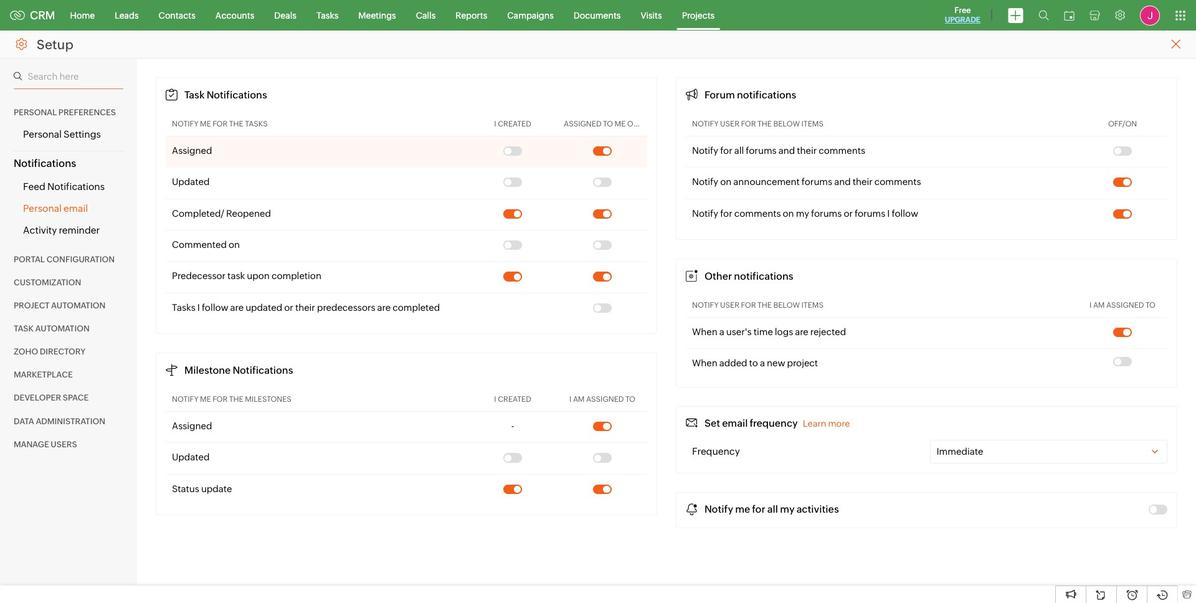 Task type: vqa. For each thing, say whether or not it's contained in the screenshot.
calls link
yes



Task type: locate. For each thing, give the bounding box(es) containing it.
visits
[[641, 10, 662, 20]]

reports link
[[446, 0, 498, 30]]

accounts
[[216, 10, 255, 20]]

meetings link
[[349, 0, 406, 30]]

calls link
[[406, 0, 446, 30]]

projects link
[[672, 0, 725, 30]]

contacts
[[159, 10, 196, 20]]

free
[[955, 6, 972, 15]]

tasks link
[[307, 0, 349, 30]]

accounts link
[[206, 0, 265, 30]]

crm
[[30, 9, 55, 22]]

home link
[[60, 0, 105, 30]]

visits link
[[631, 0, 672, 30]]

documents link
[[564, 0, 631, 30]]

crm link
[[10, 9, 55, 22]]

create menu element
[[1001, 0, 1032, 30]]

leads
[[115, 10, 139, 20]]

tasks
[[317, 10, 339, 20]]

contacts link
[[149, 0, 206, 30]]

search element
[[1032, 0, 1057, 31]]

search image
[[1039, 10, 1050, 21]]

deals
[[274, 10, 297, 20]]

campaigns
[[508, 10, 554, 20]]



Task type: describe. For each thing, give the bounding box(es) containing it.
leads link
[[105, 0, 149, 30]]

campaigns link
[[498, 0, 564, 30]]

profile image
[[1141, 5, 1161, 25]]

upgrade
[[946, 16, 981, 24]]

home
[[70, 10, 95, 20]]

create menu image
[[1009, 8, 1024, 23]]

profile element
[[1133, 0, 1168, 30]]

reports
[[456, 10, 488, 20]]

deals link
[[265, 0, 307, 30]]

meetings
[[359, 10, 396, 20]]

documents
[[574, 10, 621, 20]]

calls
[[416, 10, 436, 20]]

calendar image
[[1065, 10, 1075, 20]]

free upgrade
[[946, 6, 981, 24]]

projects
[[682, 10, 715, 20]]



